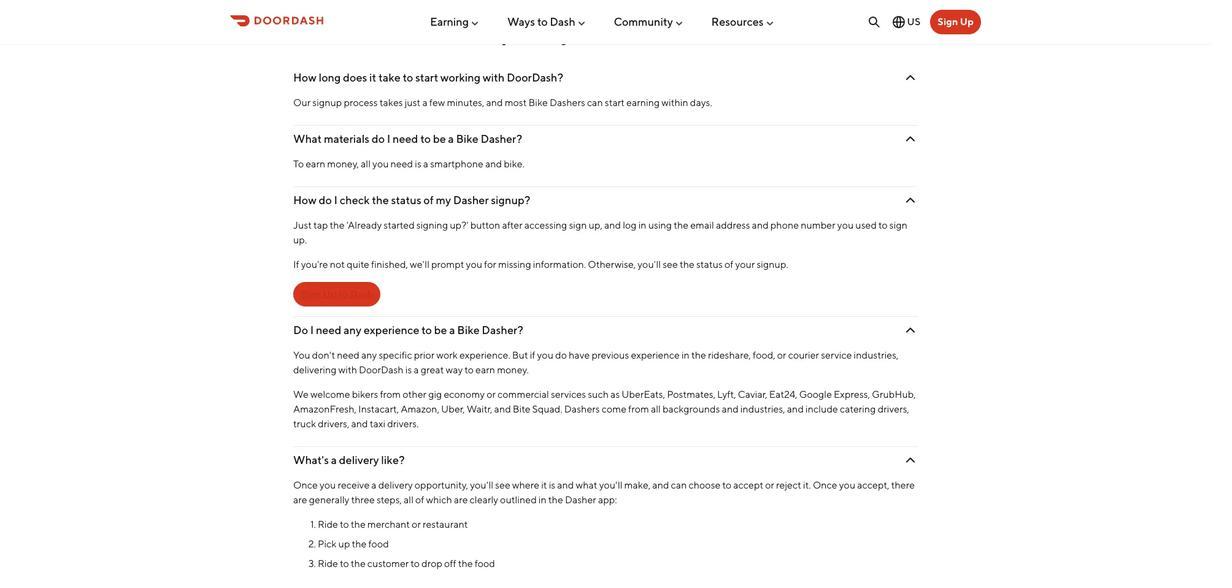 Task type: describe. For each thing, give the bounding box(es) containing it.
a inside you don't need any specific prior work experience. but if you do have previous experience in the rideshare, food, or courier service industries, delivering with doordash is a great way to earn money.
[[414, 364, 419, 376]]

all for app:
[[404, 495, 414, 506]]

make,
[[624, 480, 651, 491]]

0 vertical spatial experience
[[364, 324, 419, 337]]

a up the work
[[449, 324, 455, 337]]

welcome
[[310, 389, 350, 401]]

google
[[799, 389, 832, 401]]

the down pick up the food
[[351, 558, 366, 570]]

other
[[403, 389, 426, 401]]

what's a delivery like?
[[293, 454, 405, 467]]

in inside just tap the 'already started signing up?' button after accessing sign up, and log in using the email address and phone number you used to sign up.
[[638, 220, 646, 231]]

us
[[907, 16, 920, 28]]

1 horizontal spatial i
[[334, 194, 337, 207]]

0 horizontal spatial dasher
[[453, 194, 489, 207]]

to left drop
[[411, 558, 420, 570]]

any for specific
[[361, 350, 377, 361]]

doordash?
[[507, 71, 563, 84]]

receive
[[338, 480, 370, 491]]

courier
[[788, 350, 819, 361]]

signup.
[[757, 259, 788, 271]]

pick up the food
[[318, 539, 389, 550]]

rideshare,
[[708, 350, 751, 361]]

sign up to dash link
[[293, 282, 381, 307]]

you don't need any specific prior work experience. but if you do have previous experience in the rideshare, food, or courier service industries, delivering with doordash is a great way to earn money.
[[293, 350, 899, 376]]

backgrounds
[[663, 404, 720, 415]]

ride for ride to the merchant or restaurant
[[318, 519, 338, 531]]

signing
[[416, 220, 448, 231]]

earning
[[626, 97, 660, 109]]

community link
[[614, 10, 684, 33]]

and left taxi
[[351, 418, 368, 430]]

you left for
[[466, 259, 482, 271]]

accept
[[733, 480, 763, 491]]

up for sign up to dash
[[323, 288, 337, 300]]

customer
[[367, 558, 409, 570]]

your
[[735, 259, 755, 271]]

or inside you don't need any specific prior work experience. but if you do have previous experience in the rideshare, food, or courier service industries, delivering with doordash is a great way to earn money.
[[777, 350, 786, 361]]

and left most
[[486, 97, 503, 109]]

0 vertical spatial it
[[369, 71, 376, 84]]

earning link
[[430, 10, 480, 33]]

squad.
[[532, 404, 562, 415]]

0 vertical spatial bike
[[529, 97, 548, 109]]

using
[[648, 220, 672, 231]]

to inside just tap the 'already started signing up?' button after accessing sign up, and log in using the email address and phone number you used to sign up.
[[879, 220, 888, 231]]

way
[[446, 364, 463, 376]]

0 horizontal spatial status
[[391, 194, 421, 207]]

up
[[338, 539, 350, 550]]

what
[[576, 480, 597, 491]]

three
[[351, 495, 375, 506]]

0 horizontal spatial food
[[368, 539, 389, 550]]

need up "don't"
[[316, 324, 341, 337]]

steps,
[[377, 495, 402, 506]]

the right tap
[[330, 220, 345, 231]]

what
[[293, 133, 322, 145]]

work
[[436, 350, 458, 361]]

1 horizontal spatial from
[[628, 404, 649, 415]]

within
[[662, 97, 688, 109]]

0 horizontal spatial can
[[587, 97, 603, 109]]

experience inside you don't need any specific prior work experience. but if you do have previous experience in the rideshare, food, or courier service industries, delivering with doordash is a great way to earn money.
[[631, 350, 680, 361]]

the right off
[[458, 558, 473, 570]]

0 horizontal spatial earn
[[306, 158, 325, 170]]

1 horizontal spatial is
[[415, 158, 421, 170]]

sign up
[[938, 16, 974, 28]]

earning
[[430, 15, 469, 28]]

pick
[[318, 539, 336, 550]]

0 vertical spatial start
[[415, 71, 438, 84]]

amazon,
[[401, 404, 439, 415]]

or right 'merchant'
[[412, 519, 421, 531]]

industries, inside we welcome bikers from other gig economy or commercial services such as ubereats, postmates, lyft, caviar, eat24, google express, grubhub, amazonfresh, instacart, amazon, uber, waitr, and bite squad. dashers come from all backgrounds and industries, and include catering drivers, truck drivers, and taxi drivers.
[[740, 404, 785, 415]]

0 vertical spatial see
[[663, 259, 678, 271]]

0 vertical spatial i
[[387, 133, 390, 145]]

economy
[[444, 389, 485, 401]]

0 horizontal spatial you'll
[[470, 480, 493, 491]]

waitr,
[[467, 404, 492, 415]]

and left what
[[557, 480, 574, 491]]

quite
[[347, 259, 369, 271]]

and left bike.
[[485, 158, 502, 170]]

1 vertical spatial of
[[725, 259, 733, 271]]

1 vertical spatial dash
[[350, 288, 373, 300]]

need up to earn money, all you need is a smartphone and bike.
[[393, 133, 418, 145]]

instacart,
[[358, 404, 399, 415]]

drop
[[422, 558, 442, 570]]

to inside sign up to dash link
[[339, 288, 348, 300]]

you inside just tap the 'already started signing up?' button after accessing sign up, and log in using the email address and phone number you used to sign up.
[[837, 220, 854, 231]]

1 once from the left
[[293, 480, 318, 491]]

money.
[[497, 364, 529, 376]]

is inside you don't need any specific prior work experience. but if you do have previous experience in the rideshare, food, or courier service industries, delivering with doordash is a great way to earn money.
[[405, 364, 412, 376]]

just
[[293, 220, 312, 231]]

chevron down image for signup?
[[903, 193, 918, 208]]

minutes,
[[447, 97, 484, 109]]

ride for ride to the customer to drop off the food
[[318, 558, 338, 570]]

most
[[505, 97, 527, 109]]

finished,
[[371, 259, 408, 271]]

delivering
[[293, 364, 336, 376]]

if
[[293, 259, 299, 271]]

does
[[343, 71, 367, 84]]

ways
[[507, 15, 535, 28]]

with inside you don't need any specific prior work experience. but if you do have previous experience in the rideshare, food, or courier service industries, delivering with doordash is a great way to earn money.
[[338, 364, 357, 376]]

or inside once you receive a delivery opportunity, you'll see where it is and what you'll make, and can choose to accept or reject it. once you accept, there are generally three steps, all of which are clearly outlined in the dasher app:
[[765, 480, 774, 491]]

the right the using
[[674, 220, 688, 231]]

just tap the 'already started signing up?' button after accessing sign up, and log in using the email address and phone number you used to sign up.
[[293, 220, 907, 246]]

missing
[[498, 259, 531, 271]]

off
[[444, 558, 456, 570]]

you're
[[301, 259, 328, 271]]

1 horizontal spatial do
[[372, 133, 385, 145]]

and left bite
[[494, 404, 511, 415]]

doordash
[[359, 364, 403, 376]]

there
[[891, 480, 915, 491]]

include
[[806, 404, 838, 415]]

it inside once you receive a delivery opportunity, you'll see where it is and what you'll make, and can choose to accept or reject it. once you accept, there are generally three steps, all of which are clearly outlined in the dasher app:
[[541, 480, 547, 491]]

to right the take
[[403, 71, 413, 84]]

address
[[716, 220, 750, 231]]

1 horizontal spatial food
[[475, 558, 495, 570]]

you up generally at bottom
[[320, 480, 336, 491]]

to down up at left
[[340, 558, 349, 570]]

long
[[319, 71, 341, 84]]

we welcome bikers from other gig economy or commercial services such as ubereats, postmates, lyft, caviar, eat24, google express, grubhub, amazonfresh, instacart, amazon, uber, waitr, and bite squad. dashers come from all backgrounds and industries, and include catering drivers, truck drivers, and taxi drivers.
[[293, 389, 916, 430]]

0 vertical spatial of
[[424, 194, 434, 207]]

1 horizontal spatial status
[[696, 259, 723, 271]]

ways to dash
[[507, 15, 575, 28]]

0 horizontal spatial from
[[380, 389, 401, 401]]

the down email
[[680, 259, 694, 271]]

to up to earn money, all you need is a smartphone and bike.
[[420, 133, 431, 145]]

'already
[[346, 220, 382, 231]]

how long does it take to start working with doordash?
[[293, 71, 563, 84]]

to inside you don't need any specific prior work experience. but if you do have previous experience in the rideshare, food, or courier service industries, delivering with doordash is a great way to earn money.
[[465, 364, 474, 376]]

merchant
[[367, 519, 410, 531]]

after
[[502, 220, 523, 231]]

signup?
[[491, 194, 530, 207]]

0 horizontal spatial all
[[361, 158, 371, 170]]

a up smartphone
[[448, 133, 454, 145]]

0 vertical spatial dashers
[[550, 97, 585, 109]]

do inside you don't need any specific prior work experience. but if you do have previous experience in the rideshare, food, or courier service industries, delivering with doordash is a great way to earn money.
[[555, 350, 567, 361]]

3 chevron down image from the top
[[903, 453, 918, 468]]

log
[[623, 220, 637, 231]]

specific
[[379, 350, 412, 361]]

to up prior
[[422, 324, 432, 337]]

1 horizontal spatial drivers,
[[878, 404, 909, 415]]

be for need
[[433, 133, 446, 145]]

what materials do i need to be a bike dasher?
[[293, 133, 522, 145]]

2 are from the left
[[454, 495, 468, 506]]

and down lyft,
[[722, 404, 739, 415]]

outlined
[[500, 495, 537, 506]]

how for how long does it take to start working with doordash?
[[293, 71, 317, 84]]

process
[[344, 97, 378, 109]]

to inside the ways to dash link
[[537, 15, 548, 28]]

smartphone
[[430, 158, 483, 170]]

otherwise,
[[588, 259, 636, 271]]

taxi
[[370, 418, 385, 430]]

button
[[470, 220, 500, 231]]

number
[[801, 220, 835, 231]]

0 vertical spatial dash
[[550, 15, 575, 28]]

questions
[[646, 19, 752, 45]]

sign for sign up to dash
[[301, 288, 321, 300]]

be for experience
[[434, 324, 447, 337]]

do i need any experience to be a bike dasher?
[[293, 324, 523, 337]]

to up up at left
[[340, 519, 349, 531]]

any for experience
[[344, 324, 361, 337]]

up.
[[293, 234, 307, 246]]

and right up,
[[604, 220, 621, 231]]



Task type: locate. For each thing, give the bounding box(es) containing it.
gig
[[428, 389, 442, 401]]

to down not
[[339, 288, 348, 300]]

from
[[380, 389, 401, 401], [628, 404, 649, 415]]

up inside button
[[960, 16, 974, 28]]

ride to the customer to drop off the food
[[318, 558, 495, 570]]

opportunity,
[[415, 480, 468, 491]]

catering
[[840, 404, 876, 415]]

2 horizontal spatial you'll
[[638, 259, 661, 271]]

or inside we welcome bikers from other gig economy or commercial services such as ubereats, postmates, lyft, caviar, eat24, google express, grubhub, amazonfresh, instacart, amazon, uber, waitr, and bite squad. dashers come from all backgrounds and industries, and include catering drivers, truck drivers, and taxi drivers.
[[487, 389, 496, 401]]

dasher? for what materials do i need to be a bike dasher?
[[481, 133, 522, 145]]

resources
[[711, 15, 764, 28]]

2 vertical spatial i
[[310, 324, 314, 337]]

2 vertical spatial do
[[555, 350, 567, 361]]

2 vertical spatial all
[[404, 495, 414, 506]]

sign
[[938, 16, 958, 28], [301, 288, 321, 300]]

up down not
[[323, 288, 337, 300]]

start up few
[[415, 71, 438, 84]]

sign inside button
[[938, 16, 958, 28]]

a up three
[[371, 480, 377, 491]]

in down 'where'
[[539, 495, 547, 506]]

are right which
[[454, 495, 468, 506]]

0 vertical spatial how
[[293, 71, 317, 84]]

once down what's
[[293, 480, 318, 491]]

in inside you don't need any specific prior work experience. but if you do have previous experience in the rideshare, food, or courier service industries, delivering with doordash is a great way to earn money.
[[682, 350, 689, 361]]

signup
[[312, 97, 342, 109]]

if you're not quite finished, we'll prompt you for missing information. otherwise, you'll see the status of your signup.
[[293, 259, 788, 271]]

2 vertical spatial is
[[549, 480, 555, 491]]

drivers.
[[387, 418, 419, 430]]

0 vertical spatial ride
[[318, 519, 338, 531]]

0 vertical spatial do
[[372, 133, 385, 145]]

1 vertical spatial any
[[361, 350, 377, 361]]

1 horizontal spatial in
[[638, 220, 646, 231]]

or up the waitr,
[[487, 389, 496, 401]]

0 vertical spatial industries,
[[854, 350, 899, 361]]

0 horizontal spatial see
[[495, 480, 510, 491]]

1 ride from the top
[[318, 519, 338, 531]]

dashers down the services
[[564, 404, 600, 415]]

few
[[429, 97, 445, 109]]

all down ubereats,
[[651, 404, 661, 415]]

0 horizontal spatial drivers,
[[318, 418, 349, 430]]

dashers inside we welcome bikers from other gig economy or commercial services such as ubereats, postmates, lyft, caviar, eat24, google express, grubhub, amazonfresh, instacart, amazon, uber, waitr, and bite squad. dashers come from all backgrounds and industries, and include catering drivers, truck drivers, and taxi drivers.
[[564, 404, 600, 415]]

ride down pick
[[318, 558, 338, 570]]

2 sign from the left
[[889, 220, 907, 231]]

2 chevron down image from the top
[[903, 193, 918, 208]]

bite
[[513, 404, 530, 415]]

1 vertical spatial dashers
[[564, 404, 600, 415]]

dasher right my at top
[[453, 194, 489, 207]]

experience.
[[459, 350, 510, 361]]

1 chevron down image from the top
[[903, 132, 918, 146]]

the inside once you receive a delivery opportunity, you'll see where it is and what you'll make, and can choose to accept or reject it. once you accept, there are generally three steps, all of which are clearly outlined in the dasher app:
[[548, 495, 563, 506]]

ride to the merchant or restaurant
[[318, 519, 468, 531]]

my
[[436, 194, 451, 207]]

do right materials
[[372, 133, 385, 145]]

1 vertical spatial i
[[334, 194, 337, 207]]

1 vertical spatial see
[[495, 480, 510, 491]]

delivery up receive
[[339, 454, 379, 467]]

0 vertical spatial chevron down image
[[903, 70, 918, 85]]

it.
[[803, 480, 811, 491]]

0 vertical spatial is
[[415, 158, 421, 170]]

of left my at top
[[424, 194, 434, 207]]

1 vertical spatial earn
[[476, 364, 495, 376]]

2 vertical spatial in
[[539, 495, 547, 506]]

all right money,
[[361, 158, 371, 170]]

need right "don't"
[[337, 350, 359, 361]]

the left rideshare,
[[691, 350, 706, 361]]

be up smartphone
[[433, 133, 446, 145]]

our signup process takes just a few minutes, and most bike dashers can start earning within days.
[[293, 97, 712, 109]]

great
[[421, 364, 444, 376]]

1 sign from the left
[[569, 220, 587, 231]]

chevron down image for need
[[903, 132, 918, 146]]

1 vertical spatial chevron down image
[[903, 323, 918, 338]]

0 horizontal spatial is
[[405, 364, 412, 376]]

a inside once you receive a delivery opportunity, you'll see where it is and what you'll make, and can choose to accept or reject it. once you accept, there are generally three steps, all of which are clearly outlined in the dasher app:
[[371, 480, 377, 491]]

the right up at left
[[352, 539, 367, 550]]

sign right used
[[889, 220, 907, 231]]

in right log
[[638, 220, 646, 231]]

chevron down image
[[903, 70, 918, 85], [903, 193, 918, 208]]

2 chevron down image from the top
[[903, 323, 918, 338]]

it right 'where'
[[541, 480, 547, 491]]

0 horizontal spatial it
[[369, 71, 376, 84]]

0 horizontal spatial up
[[323, 288, 337, 300]]

it
[[369, 71, 376, 84], [541, 480, 547, 491]]

up?'
[[450, 220, 468, 231]]

ride up pick
[[318, 519, 338, 531]]

for
[[484, 259, 496, 271]]

all inside we welcome bikers from other gig economy or commercial services such as ubereats, postmates, lyft, caviar, eat24, google express, grubhub, amazonfresh, instacart, amazon, uber, waitr, and bite squad. dashers come from all backgrounds and industries, and include catering drivers, truck drivers, and taxi drivers.
[[651, 404, 661, 415]]

0 horizontal spatial sign
[[301, 288, 321, 300]]

1 are from the left
[[293, 495, 307, 506]]

need down what materials do i need to be a bike dasher?
[[391, 158, 413, 170]]

0 vertical spatial can
[[587, 97, 603, 109]]

1 vertical spatial status
[[696, 259, 723, 271]]

see down the using
[[663, 259, 678, 271]]

can inside once you receive a delivery opportunity, you'll see where it is and what you'll make, and can choose to accept or reject it. once you accept, there are generally three steps, all of which are clearly outlined in the dasher app:
[[671, 480, 687, 491]]

to inside once you receive a delivery opportunity, you'll see where it is and what you'll make, and can choose to accept or reject it. once you accept, there are generally three steps, all of which are clearly outlined in the dasher app:
[[722, 480, 731, 491]]

0 vertical spatial earn
[[306, 158, 325, 170]]

delivery
[[339, 454, 379, 467], [378, 480, 413, 491]]

with up our signup process takes just a few minutes, and most bike dashers can start earning within days.
[[483, 71, 505, 84]]

takes
[[380, 97, 403, 109]]

earn right the to
[[306, 158, 325, 170]]

1 horizontal spatial dasher
[[565, 495, 596, 506]]

experience up specific
[[364, 324, 419, 337]]

generally
[[309, 495, 349, 506]]

in
[[638, 220, 646, 231], [682, 350, 689, 361], [539, 495, 547, 506]]

up
[[960, 16, 974, 28], [323, 288, 337, 300]]

bike
[[529, 97, 548, 109], [456, 133, 478, 145], [457, 324, 480, 337]]

a left few
[[422, 97, 427, 109]]

how left long
[[293, 71, 317, 84]]

2 vertical spatial of
[[415, 495, 424, 506]]

1 vertical spatial do
[[319, 194, 332, 207]]

1 horizontal spatial see
[[663, 259, 678, 271]]

is down what materials do i need to be a bike dasher?
[[415, 158, 421, 170]]

delivery inside once you receive a delivery opportunity, you'll see where it is and what you'll make, and can choose to accept or reject it. once you accept, there are generally three steps, all of which are clearly outlined in the dasher app:
[[378, 480, 413, 491]]

2 ride from the top
[[318, 558, 338, 570]]

the up pick up the food
[[351, 519, 366, 531]]

1 vertical spatial sign
[[301, 288, 321, 300]]

1 vertical spatial delivery
[[378, 480, 413, 491]]

of inside once you receive a delivery opportunity, you'll see where it is and what you'll make, and can choose to accept or reject it. once you accept, there are generally three steps, all of which are clearly outlined in the dasher app:
[[415, 495, 424, 506]]

1 vertical spatial up
[[323, 288, 337, 300]]

ride
[[318, 519, 338, 531], [318, 558, 338, 570]]

1 horizontal spatial sign
[[938, 16, 958, 28]]

tap
[[313, 220, 328, 231]]

food,
[[753, 350, 775, 361]]

food right off
[[475, 558, 495, 570]]

the inside you don't need any specific prior work experience. but if you do have previous experience in the rideshare, food, or courier service industries, delivering with doordash is a great way to earn money.
[[691, 350, 706, 361]]

ubereats,
[[622, 389, 665, 401]]

1 vertical spatial from
[[628, 404, 649, 415]]

community
[[614, 15, 673, 28]]

0 vertical spatial up
[[960, 16, 974, 28]]

industries, down caviar,
[[740, 404, 785, 415]]

you left accept,
[[839, 480, 855, 491]]

0 vertical spatial be
[[433, 133, 446, 145]]

a down what materials do i need to be a bike dasher?
[[423, 158, 428, 170]]

1 horizontal spatial experience
[[631, 350, 680, 361]]

and left 'phone'
[[752, 220, 769, 231]]

is down specific
[[405, 364, 412, 376]]

all
[[361, 158, 371, 170], [651, 404, 661, 415], [404, 495, 414, 506]]

1 vertical spatial industries,
[[740, 404, 785, 415]]

0 vertical spatial chevron down image
[[903, 132, 918, 146]]

0 horizontal spatial sign
[[569, 220, 587, 231]]

0 vertical spatial delivery
[[339, 454, 379, 467]]

amazonfresh,
[[293, 404, 356, 415]]

see inside once you receive a delivery opportunity, you'll see where it is and what you'll make, and can choose to accept or reject it. once you accept, there are generally three steps, all of which are clearly outlined in the dasher app:
[[495, 480, 510, 491]]

you right if
[[537, 350, 553, 361]]

bike up smartphone
[[456, 133, 478, 145]]

industries, inside you don't need any specific prior work experience. but if you do have previous experience in the rideshare, food, or courier service industries, delivering with doordash is a great way to earn money.
[[854, 350, 899, 361]]

any inside you don't need any specific prior work experience. but if you do have previous experience in the rideshare, food, or courier service industries, delivering with doordash is a great way to earn money.
[[361, 350, 377, 361]]

2 horizontal spatial all
[[651, 404, 661, 415]]

or left reject
[[765, 480, 774, 491]]

1 vertical spatial experience
[[631, 350, 680, 361]]

need inside you don't need any specific prior work experience. but if you do have previous experience in the rideshare, food, or courier service industries, delivering with doordash is a great way to earn money.
[[337, 350, 359, 361]]

0 horizontal spatial do
[[319, 194, 332, 207]]

0 vertical spatial any
[[344, 324, 361, 337]]

1 horizontal spatial once
[[813, 480, 837, 491]]

2 horizontal spatial is
[[549, 480, 555, 491]]

1 horizontal spatial all
[[404, 495, 414, 506]]

1 vertical spatial can
[[671, 480, 687, 491]]

drivers, down the grubhub,
[[878, 404, 909, 415]]

services
[[551, 389, 586, 401]]

dash
[[550, 15, 575, 28], [350, 288, 373, 300]]

1 horizontal spatial sign
[[889, 220, 907, 231]]

1 vertical spatial chevron down image
[[903, 193, 918, 208]]

1 vertical spatial drivers,
[[318, 418, 349, 430]]

accessing
[[524, 220, 567, 231]]

information.
[[533, 259, 586, 271]]

see up 'outlined'
[[495, 480, 510, 491]]

earn down "experience."
[[476, 364, 495, 376]]

which
[[426, 495, 452, 506]]

1 horizontal spatial dash
[[550, 15, 575, 28]]

you inside you don't need any specific prior work experience. but if you do have previous experience in the rideshare, food, or courier service industries, delivering with doordash is a great way to earn money.
[[537, 350, 553, 361]]

0 vertical spatial dasher?
[[481, 133, 522, 145]]

be up the work
[[434, 324, 447, 337]]

you down what materials do i need to be a bike dasher?
[[372, 158, 389, 170]]

sign up button
[[930, 10, 981, 34]]

up for sign up
[[960, 16, 974, 28]]

bike right most
[[529, 97, 548, 109]]

delivery up steps,
[[378, 480, 413, 491]]

asked
[[577, 19, 641, 45]]

1 horizontal spatial it
[[541, 480, 547, 491]]

reject
[[776, 480, 801, 491]]

bike for what materials do i need to be a bike dasher?
[[456, 133, 478, 145]]

to left accept
[[722, 480, 731, 491]]

1 horizontal spatial are
[[454, 495, 468, 506]]

bike.
[[504, 158, 524, 170]]

dasher? for do i need any experience to be a bike dasher?
[[482, 324, 523, 337]]

can left choose
[[671, 480, 687, 491]]

from up instacart,
[[380, 389, 401, 401]]

uber,
[[441, 404, 465, 415]]

start
[[415, 71, 438, 84], [605, 97, 625, 109]]

bike up "experience."
[[457, 324, 480, 337]]

1 vertical spatial start
[[605, 97, 625, 109]]

accept,
[[857, 480, 889, 491]]

chevron down image for doordash?
[[903, 70, 918, 85]]

0 vertical spatial in
[[638, 220, 646, 231]]

1 horizontal spatial you'll
[[599, 480, 622, 491]]

can left 'earning'
[[587, 97, 603, 109]]

or
[[777, 350, 786, 361], [487, 389, 496, 401], [765, 480, 774, 491], [412, 519, 421, 531]]

you'll
[[638, 259, 661, 271], [470, 480, 493, 491], [599, 480, 622, 491]]

caviar,
[[738, 389, 767, 401]]

2 how from the top
[[293, 194, 317, 207]]

don't
[[312, 350, 335, 361]]

all right steps,
[[404, 495, 414, 506]]

dasher down what
[[565, 495, 596, 506]]

grubhub,
[[872, 389, 916, 401]]

lyft,
[[717, 389, 736, 401]]

and down eat24,
[[787, 404, 804, 415]]

1 vertical spatial in
[[682, 350, 689, 361]]

and
[[486, 97, 503, 109], [485, 158, 502, 170], [604, 220, 621, 231], [752, 220, 769, 231], [494, 404, 511, 415], [722, 404, 739, 415], [787, 404, 804, 415], [351, 418, 368, 430], [557, 480, 574, 491], [652, 480, 669, 491]]

frequently
[[459, 19, 572, 45]]

1 horizontal spatial start
[[605, 97, 625, 109]]

all inside once you receive a delivery opportunity, you'll see where it is and what you'll make, and can choose to accept or reject it. once you accept, there are generally three steps, all of which are clearly outlined in the dasher app:
[[404, 495, 414, 506]]

1 how from the top
[[293, 71, 317, 84]]

chevron down image for experience
[[903, 323, 918, 338]]

eat24,
[[769, 389, 797, 401]]

to right ways
[[537, 15, 548, 28]]

0 horizontal spatial in
[[539, 495, 547, 506]]

1 vertical spatial dasher
[[565, 495, 596, 506]]

1 horizontal spatial up
[[960, 16, 974, 28]]

it left the take
[[369, 71, 376, 84]]

0 horizontal spatial are
[[293, 495, 307, 506]]

earn inside you don't need any specific prior work experience. but if you do have previous experience in the rideshare, food, or courier service industries, delivering with doordash is a great way to earn money.
[[476, 364, 495, 376]]

email
[[690, 220, 714, 231]]

0 horizontal spatial dash
[[350, 288, 373, 300]]

from down ubereats,
[[628, 404, 649, 415]]

the right check on the top of page
[[372, 194, 389, 207]]

any up doordash
[[361, 350, 377, 361]]

in inside once you receive a delivery opportunity, you'll see where it is and what you'll make, and can choose to accept or reject it. once you accept, there are generally three steps, all of which are clearly outlined in the dasher app:
[[539, 495, 547, 506]]

prior
[[414, 350, 435, 361]]

1 chevron down image from the top
[[903, 70, 918, 85]]

sign right us
[[938, 16, 958, 28]]

like?
[[381, 454, 405, 467]]

to right way
[[465, 364, 474, 376]]

phone
[[770, 220, 799, 231]]

of left which
[[415, 495, 424, 506]]

status left your
[[696, 259, 723, 271]]

0 vertical spatial all
[[361, 158, 371, 170]]

chevron down image
[[903, 132, 918, 146], [903, 323, 918, 338], [903, 453, 918, 468]]

0 horizontal spatial once
[[293, 480, 318, 491]]

is inside once you receive a delivery opportunity, you'll see where it is and what you'll make, and can choose to accept or reject it. once you accept, there are generally three steps, all of which are clearly outlined in the dasher app:
[[549, 480, 555, 491]]

2 vertical spatial chevron down image
[[903, 453, 918, 468]]

of
[[424, 194, 434, 207], [725, 259, 733, 271], [415, 495, 424, 506]]

you'll right otherwise,
[[638, 259, 661, 271]]

start left 'earning'
[[605, 97, 625, 109]]

the right 'outlined'
[[548, 495, 563, 506]]

experience up ubereats,
[[631, 350, 680, 361]]

with up bikers
[[338, 364, 357, 376]]

2 vertical spatial bike
[[457, 324, 480, 337]]

to earn money, all you need is a smartphone and bike.
[[293, 158, 528, 170]]

bike for do i need any experience to be a bike dasher?
[[457, 324, 480, 337]]

sign down you're
[[301, 288, 321, 300]]

industries,
[[854, 350, 899, 361], [740, 404, 785, 415]]

1 vertical spatial it
[[541, 480, 547, 491]]

0 horizontal spatial experience
[[364, 324, 419, 337]]

0 horizontal spatial i
[[310, 324, 314, 337]]

industries, right service on the bottom right
[[854, 350, 899, 361]]

dasher? up but
[[482, 324, 523, 337]]

our
[[293, 97, 311, 109]]

status up started
[[391, 194, 421, 207]]

sign for sign up
[[938, 16, 958, 28]]

1 vertical spatial ride
[[318, 558, 338, 570]]

1 horizontal spatial with
[[483, 71, 505, 84]]

used
[[855, 220, 877, 231]]

1 horizontal spatial industries,
[[854, 350, 899, 361]]

globe line image
[[891, 15, 906, 29]]

you'll up app:
[[599, 480, 622, 491]]

dasher inside once you receive a delivery opportunity, you'll see where it is and what you'll make, and can choose to accept or reject it. once you accept, there are generally three steps, all of which are clearly outlined in the dasher app:
[[565, 495, 596, 506]]

drivers, down amazonfresh,
[[318, 418, 349, 430]]

0 vertical spatial dasher
[[453, 194, 489, 207]]

i left check on the top of page
[[334, 194, 337, 207]]

if
[[530, 350, 535, 361]]

in up postmates,
[[682, 350, 689, 361]]

how for how do i check the status of my dasher signup?
[[293, 194, 317, 207]]

dash right ways
[[550, 15, 575, 28]]

you'll up clearly at the bottom left
[[470, 480, 493, 491]]

1 vertical spatial dasher?
[[482, 324, 523, 337]]

are left generally at bottom
[[293, 495, 307, 506]]

once
[[293, 480, 318, 491], [813, 480, 837, 491]]

clearly
[[470, 495, 498, 506]]

sign
[[569, 220, 587, 231], [889, 220, 907, 231]]

as
[[611, 389, 620, 401]]

commercial
[[498, 389, 549, 401]]

1 horizontal spatial can
[[671, 480, 687, 491]]

sign left up,
[[569, 220, 587, 231]]

all for drivers,
[[651, 404, 661, 415]]

and right the make,
[[652, 480, 669, 491]]

have
[[569, 350, 590, 361]]

food up the customer
[[368, 539, 389, 550]]

sign up to dash
[[301, 288, 373, 300]]

i
[[387, 133, 390, 145], [334, 194, 337, 207], [310, 324, 314, 337]]

i up to earn money, all you need is a smartphone and bike.
[[387, 133, 390, 145]]

2 once from the left
[[813, 480, 837, 491]]

a right what's
[[331, 454, 337, 467]]

0 vertical spatial drivers,
[[878, 404, 909, 415]]



Task type: vqa. For each thing, say whether or not it's contained in the screenshot.
'Up' in Sign Up To Dash LINK
no



